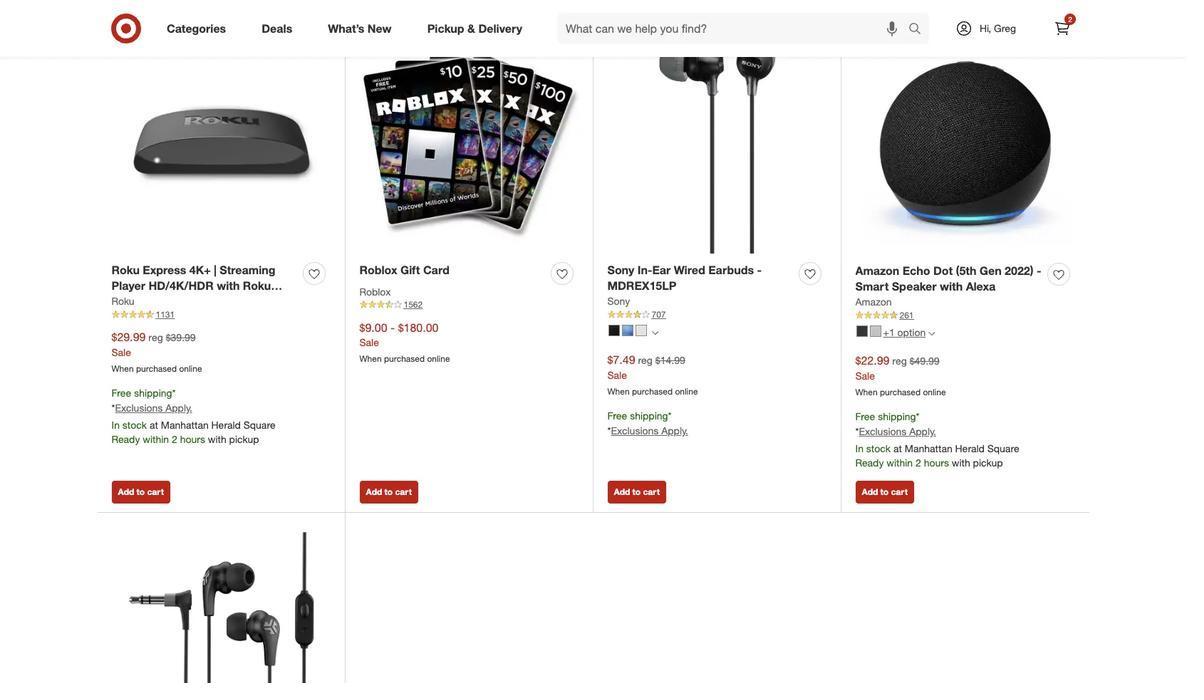 Task type: locate. For each thing, give the bounding box(es) containing it.
amazon link
[[856, 295, 892, 309]]

express
[[143, 263, 186, 277]]

4 add to cart button from the left
[[856, 481, 914, 504]]

exclusions inside "free shipping * * exclusions apply."
[[611, 425, 659, 437]]

4 cart from the left
[[891, 487, 908, 498]]

remote
[[144, 295, 186, 309]]

roblox for roblox gift card
[[360, 263, 397, 277]]

1 vertical spatial stock
[[867, 442, 891, 455]]

1562
[[404, 300, 423, 310]]

shipping down $22.99 reg $49.99 sale when purchased online in the right of the page
[[878, 411, 916, 423]]

3 cart from the left
[[643, 487, 660, 498]]

when inside '$9.00 - $180.00 sale when purchased online'
[[360, 354, 382, 365]]

pickup
[[427, 21, 464, 35]]

purchased inside '$9.00 - $180.00 sale when purchased online'
[[384, 354, 425, 365]]

within
[[143, 433, 169, 445], [887, 457, 913, 469]]

$49.99
[[910, 355, 940, 367]]

1 horizontal spatial 2
[[916, 457, 921, 469]]

all colors image right white image
[[652, 330, 658, 336]]

0 horizontal spatial square
[[244, 419, 276, 431]]

what's new
[[328, 21, 392, 35]]

1 amazon from the top
[[856, 263, 900, 278]]

1 vertical spatial amazon
[[856, 296, 892, 308]]

all colors element inside +1 option dropdown button
[[929, 329, 935, 337]]

1 horizontal spatial stock
[[867, 442, 891, 455]]

1 vertical spatial manhattan
[[905, 442, 953, 455]]

exclusions apply. link down $22.99 reg $49.99 sale when purchased online in the right of the page
[[859, 425, 936, 437]]

1 to from the left
[[137, 487, 145, 498]]

in for $22.99
[[856, 442, 864, 455]]

within for $22.99
[[887, 457, 913, 469]]

0 vertical spatial hours
[[180, 433, 205, 445]]

amazon echo dot (5th gen 2022) - smart speaker with alexa
[[856, 263, 1042, 294]]

2 horizontal spatial free
[[856, 411, 875, 423]]

stock for $22.99
[[867, 442, 891, 455]]

1 vertical spatial ready
[[856, 457, 884, 469]]

roblox
[[360, 263, 397, 277], [360, 285, 391, 298]]

0 horizontal spatial all colors image
[[652, 330, 658, 336]]

in for $29.99
[[112, 419, 120, 431]]

reg inside the $7.49 reg $14.99 sale when purchased online
[[638, 354, 653, 367]]

*
[[172, 387, 176, 399], [112, 402, 115, 414], [668, 410, 672, 422], [916, 411, 920, 423], [608, 425, 611, 437], [856, 425, 859, 437]]

sony in-ear wired earbuds - mdrex15lp image
[[608, 34, 827, 254], [608, 34, 827, 254]]

1 vertical spatial pickup
[[973, 457, 1003, 469]]

1 cart from the left
[[147, 487, 164, 498]]

herald for $29.99
[[211, 419, 241, 431]]

exclusions apply. link
[[115, 402, 192, 414], [611, 425, 688, 437], [859, 425, 936, 437]]

apply.
[[165, 402, 192, 414], [662, 425, 688, 437], [910, 425, 936, 437]]

1 horizontal spatial free shipping * * exclusions apply. in stock at  manhattan herald square ready within 2 hours with pickup
[[856, 411, 1020, 469]]

1 horizontal spatial square
[[988, 442, 1020, 455]]

online down $180.00 at the top of the page
[[427, 354, 450, 365]]

and
[[112, 311, 132, 326]]

0 vertical spatial herald
[[211, 419, 241, 431]]

2 to from the left
[[385, 487, 393, 498]]

reg down premium
[[148, 332, 163, 344]]

1 horizontal spatial pickup
[[973, 457, 1003, 469]]

online down the $39.99
[[179, 364, 202, 374]]

when inside the $7.49 reg $14.99 sale when purchased online
[[608, 386, 630, 397]]

free down $29.99 reg $39.99 sale when purchased online
[[112, 387, 131, 399]]

hi, greg
[[980, 22, 1016, 34]]

free down $22.99 reg $49.99 sale when purchased online in the right of the page
[[856, 411, 875, 423]]

shipping down $29.99 reg $39.99 sale when purchased online
[[134, 387, 172, 399]]

0 vertical spatial pickup
[[229, 433, 259, 445]]

1 horizontal spatial all colors element
[[929, 329, 935, 337]]

3 add to cart button from the left
[[608, 481, 666, 504]]

purchased inside $29.99 reg $39.99 sale when purchased online
[[136, 364, 177, 374]]

0 horizontal spatial within
[[143, 433, 169, 445]]

purchased down $49.99
[[880, 387, 921, 398]]

0 vertical spatial roku
[[112, 263, 140, 277]]

at for $29.99
[[150, 419, 158, 431]]

2 horizontal spatial exclusions
[[859, 425, 907, 437]]

1 horizontal spatial all colors image
[[929, 330, 935, 337]]

roku up player
[[112, 263, 140, 277]]

search button
[[902, 13, 937, 47]]

sony link
[[608, 294, 630, 309]]

2 horizontal spatial shipping
[[878, 411, 916, 423]]

shipping
[[134, 387, 172, 399], [630, 410, 668, 422], [878, 411, 916, 423]]

amazon echo dot (5th gen 2022) - smart speaker with alexa image
[[856, 34, 1076, 254], [856, 34, 1076, 254]]

2 horizontal spatial 2
[[1069, 15, 1072, 24]]

0 vertical spatial 2
[[1069, 15, 1072, 24]]

apply. for $22.99
[[910, 425, 936, 437]]

online inside $29.99 reg $39.99 sale when purchased online
[[179, 364, 202, 374]]

1 horizontal spatial -
[[757, 263, 762, 277]]

1 horizontal spatial hours
[[924, 457, 949, 469]]

purchased inside $22.99 reg $49.99 sale when purchased online
[[880, 387, 921, 398]]

add to cart button for $9.00
[[360, 481, 418, 504]]

1 add to cart from the left
[[118, 487, 164, 498]]

hours
[[180, 433, 205, 445], [924, 457, 949, 469]]

sale for $9.00
[[360, 337, 379, 349]]

charcoal image
[[856, 326, 868, 337]]

square
[[244, 419, 276, 431], [988, 442, 1020, 455]]

reg
[[148, 332, 163, 344], [638, 354, 653, 367], [893, 355, 907, 367]]

2 sony from the top
[[608, 295, 630, 307]]

4 add from the left
[[862, 487, 878, 498]]

0 horizontal spatial apply.
[[165, 402, 192, 414]]

all colors element right white image
[[652, 328, 658, 337]]

within for $29.99
[[143, 433, 169, 445]]

apply. down $22.99 reg $49.99 sale when purchased online in the right of the page
[[910, 425, 936, 437]]

sale for $22.99
[[856, 370, 875, 382]]

0 horizontal spatial free
[[112, 387, 131, 399]]

exclusions down the $7.49 reg $14.99 sale when purchased online
[[611, 425, 659, 437]]

1 vertical spatial sony
[[608, 295, 630, 307]]

square for roku express 4k+ | streaming player hd/4k/hdr with roku voice remote with tv controls and premium hdmi cable
[[244, 419, 276, 431]]

1 add to cart button from the left
[[112, 481, 170, 504]]

free for $7.49
[[608, 410, 627, 422]]

- inside sony in-ear wired earbuds - mdrex15lp
[[757, 263, 762, 277]]

2 amazon from the top
[[856, 296, 892, 308]]

roku express 4k+ | streaming player hd/4k/hdr with roku voice remote with tv controls and premium hdmi cable link
[[112, 262, 298, 326]]

2 horizontal spatial reg
[[893, 355, 907, 367]]

$14.99
[[656, 354, 685, 367]]

1131 link
[[112, 309, 331, 321]]

2 add to cart from the left
[[366, 487, 412, 498]]

shipping for $22.99
[[878, 411, 916, 423]]

1 horizontal spatial reg
[[638, 354, 653, 367]]

4 add to cart from the left
[[862, 487, 908, 498]]

0 horizontal spatial reg
[[148, 332, 163, 344]]

2 for roku express 4k+ | streaming player hd/4k/hdr with roku voice remote with tv controls and premium hdmi cable
[[172, 433, 177, 445]]

to for $7.49
[[633, 487, 641, 498]]

sale down $7.49
[[608, 369, 627, 381]]

all colors element for $22.99
[[929, 329, 935, 337]]

- right earbuds
[[757, 263, 762, 277]]

exclusions for $7.49
[[611, 425, 659, 437]]

3 add to cart from the left
[[614, 487, 660, 498]]

all colors element
[[652, 328, 658, 337], [929, 329, 935, 337]]

sale for $29.99
[[112, 346, 131, 359]]

white image
[[635, 325, 647, 336]]

in
[[112, 419, 120, 431], [856, 442, 864, 455]]

0 horizontal spatial free shipping * * exclusions apply. in stock at  manhattan herald square ready within 2 hours with pickup
[[112, 387, 276, 445]]

sale inside $29.99 reg $39.99 sale when purchased online
[[112, 346, 131, 359]]

in-
[[638, 263, 652, 277]]

shipping for $29.99
[[134, 387, 172, 399]]

0 vertical spatial manhattan
[[161, 419, 209, 431]]

0 horizontal spatial hours
[[180, 433, 205, 445]]

dot
[[934, 263, 953, 278]]

online for $39.99
[[179, 364, 202, 374]]

when for $29.99
[[112, 364, 134, 374]]

0 horizontal spatial 2
[[172, 433, 177, 445]]

roblox gift card link
[[360, 262, 450, 278]]

2
[[1069, 15, 1072, 24], [172, 433, 177, 445], [916, 457, 921, 469]]

1 horizontal spatial within
[[887, 457, 913, 469]]

1 horizontal spatial ready
[[856, 457, 884, 469]]

pickup & delivery
[[427, 21, 522, 35]]

add for $9.00
[[366, 487, 382, 498]]

0 horizontal spatial pickup
[[229, 433, 259, 445]]

amazon inside amazon echo dot (5th gen 2022) - smart speaker with alexa
[[856, 263, 900, 278]]

ready
[[112, 433, 140, 445], [856, 457, 884, 469]]

roku express 4k+ | streaming player hd/4k/hdr with roku voice remote with tv controls and premium hdmi cable image
[[112, 34, 331, 254], [112, 34, 331, 254]]

roku for roku express 4k+ | streaming player hd/4k/hdr with roku voice remote with tv controls and premium hdmi cable
[[112, 263, 140, 277]]

1 horizontal spatial in
[[856, 442, 864, 455]]

amazon for amazon
[[856, 296, 892, 308]]

exclusions apply. link for $22.99
[[859, 425, 936, 437]]

stock
[[122, 419, 147, 431], [867, 442, 891, 455]]

purchased inside the $7.49 reg $14.99 sale when purchased online
[[632, 386, 673, 397]]

add
[[118, 487, 134, 498], [366, 487, 382, 498], [614, 487, 630, 498], [862, 487, 878, 498]]

0 horizontal spatial -
[[391, 320, 395, 335]]

0 vertical spatial roblox
[[360, 263, 397, 277]]

free down the $7.49 reg $14.99 sale when purchased online
[[608, 410, 627, 422]]

roku link
[[112, 294, 134, 309]]

roku
[[112, 263, 140, 277], [243, 279, 271, 293], [112, 295, 134, 307]]

1 vertical spatial hours
[[924, 457, 949, 469]]

4 to from the left
[[881, 487, 889, 498]]

online down $49.99
[[923, 387, 946, 398]]

herald for $22.99
[[955, 442, 985, 455]]

what's new link
[[316, 13, 410, 44]]

0 horizontal spatial exclusions
[[115, 402, 163, 414]]

1 horizontal spatial manhattan
[[905, 442, 953, 455]]

all colors image right option
[[929, 330, 935, 337]]

online down $14.99
[[675, 386, 698, 397]]

pickup for $29.99
[[229, 433, 259, 445]]

mdrex15lp
[[608, 279, 677, 293]]

hours for $22.99
[[924, 457, 949, 469]]

when down $9.00
[[360, 354, 382, 365]]

1 horizontal spatial at
[[894, 442, 902, 455]]

0 horizontal spatial herald
[[211, 419, 241, 431]]

reg for $7.49
[[638, 354, 653, 367]]

1 add from the left
[[118, 487, 134, 498]]

when down $29.99
[[112, 364, 134, 374]]

ready for $29.99
[[112, 433, 140, 445]]

1 horizontal spatial apply.
[[662, 425, 688, 437]]

2 add to cart button from the left
[[360, 481, 418, 504]]

amazon
[[856, 263, 900, 278], [856, 296, 892, 308]]

3 to from the left
[[633, 487, 641, 498]]

2 horizontal spatial exclusions apply. link
[[859, 425, 936, 437]]

glacier white image
[[870, 326, 881, 337]]

0 horizontal spatial ready
[[112, 433, 140, 445]]

261
[[900, 310, 914, 321]]

1 horizontal spatial shipping
[[630, 410, 668, 422]]

0 vertical spatial within
[[143, 433, 169, 445]]

pickup
[[229, 433, 259, 445], [973, 457, 1003, 469]]

1 horizontal spatial herald
[[955, 442, 985, 455]]

free shipping * * exclusions apply. in stock at  manhattan herald square ready within 2 hours with pickup for $29.99
[[112, 387, 276, 445]]

- right 2022) at the right of the page
[[1037, 263, 1042, 278]]

1 vertical spatial 2
[[172, 433, 177, 445]]

1 vertical spatial square
[[988, 442, 1020, 455]]

0 vertical spatial sony
[[608, 263, 634, 277]]

delivery
[[479, 21, 522, 35]]

2 cart from the left
[[395, 487, 412, 498]]

add for $29.99
[[118, 487, 134, 498]]

purchased down the $39.99
[[136, 364, 177, 374]]

0 vertical spatial ready
[[112, 433, 140, 445]]

when inside $29.99 reg $39.99 sale when purchased online
[[112, 364, 134, 374]]

free for $22.99
[[856, 411, 875, 423]]

261 link
[[856, 309, 1076, 322]]

at for $22.99
[[894, 442, 902, 455]]

purchased for $39.99
[[136, 364, 177, 374]]

when
[[360, 354, 382, 365], [112, 364, 134, 374], [608, 386, 630, 397], [856, 387, 878, 398]]

all colors image
[[652, 330, 658, 336], [929, 330, 935, 337]]

roku up 'controls'
[[243, 279, 271, 293]]

2 horizontal spatial -
[[1037, 263, 1042, 278]]

purchased up "free shipping * * exclusions apply."
[[632, 386, 673, 397]]

when down $7.49
[[608, 386, 630, 397]]

1 vertical spatial roblox
[[360, 285, 391, 298]]

all colors element for $7.49
[[652, 328, 658, 337]]

0 horizontal spatial in
[[112, 419, 120, 431]]

sale inside the $7.49 reg $14.99 sale when purchased online
[[608, 369, 627, 381]]

with inside amazon echo dot (5th gen 2022) - smart speaker with alexa
[[940, 280, 963, 294]]

sony
[[608, 263, 634, 277], [608, 295, 630, 307]]

at
[[150, 419, 158, 431], [894, 442, 902, 455]]

sony left the 'in-'
[[608, 263, 634, 277]]

jlab wired jbuds pro with universal mic - black image
[[112, 527, 331, 683], [112, 527, 331, 683]]

sale down $9.00
[[360, 337, 379, 349]]

0 horizontal spatial shipping
[[134, 387, 172, 399]]

1 vertical spatial within
[[887, 457, 913, 469]]

shipping inside "free shipping * * exclusions apply."
[[630, 410, 668, 422]]

reg left $49.99
[[893, 355, 907, 367]]

- right $9.00
[[391, 320, 395, 335]]

sale down $22.99
[[856, 370, 875, 382]]

0 horizontal spatial stock
[[122, 419, 147, 431]]

shipping down the $7.49 reg $14.99 sale when purchased online
[[630, 410, 668, 422]]

purchased for $180.00
[[384, 354, 425, 365]]

$7.49
[[608, 353, 635, 367]]

online inside $22.99 reg $49.99 sale when purchased online
[[923, 387, 946, 398]]

707
[[652, 309, 666, 320]]

(5th
[[956, 263, 977, 278]]

purchased down $180.00 at the top of the page
[[384, 354, 425, 365]]

1 vertical spatial at
[[894, 442, 902, 455]]

with
[[217, 279, 240, 293], [940, 280, 963, 294], [190, 295, 213, 309], [208, 433, 226, 445], [952, 457, 971, 469]]

herald
[[211, 419, 241, 431], [955, 442, 985, 455]]

manhattan
[[161, 419, 209, 431], [905, 442, 953, 455]]

707 link
[[608, 309, 827, 321]]

sony inside sony in-ear wired earbuds - mdrex15lp
[[608, 263, 634, 277]]

add to cart for $29.99
[[118, 487, 164, 498]]

when inside $22.99 reg $49.99 sale when purchased online
[[856, 387, 878, 398]]

cart for $7.49
[[643, 487, 660, 498]]

when down $22.99
[[856, 387, 878, 398]]

all colors image for $7.49
[[652, 330, 658, 336]]

0 horizontal spatial at
[[150, 419, 158, 431]]

0 vertical spatial amazon
[[856, 263, 900, 278]]

1 roblox from the top
[[360, 263, 397, 277]]

0 horizontal spatial exclusions apply. link
[[115, 402, 192, 414]]

online inside the $7.49 reg $14.99 sale when purchased online
[[675, 386, 698, 397]]

1 horizontal spatial exclusions
[[611, 425, 659, 437]]

free inside "free shipping * * exclusions apply."
[[608, 410, 627, 422]]

amazon down the smart
[[856, 296, 892, 308]]

all colors element right option
[[929, 329, 935, 337]]

exclusions
[[115, 402, 163, 414], [611, 425, 659, 437], [859, 425, 907, 437]]

sale inside '$9.00 - $180.00 sale when purchased online'
[[360, 337, 379, 349]]

0 vertical spatial at
[[150, 419, 158, 431]]

sale inside $22.99 reg $49.99 sale when purchased online
[[856, 370, 875, 382]]

cart for $22.99
[[891, 487, 908, 498]]

0 horizontal spatial all colors element
[[652, 328, 658, 337]]

0 horizontal spatial manhattan
[[161, 419, 209, 431]]

exclusions apply. link down $29.99 reg $39.99 sale when purchased online
[[115, 402, 192, 414]]

add to cart button
[[112, 481, 170, 504], [360, 481, 418, 504], [608, 481, 666, 504], [856, 481, 914, 504]]

online inside '$9.00 - $180.00 sale when purchased online'
[[427, 354, 450, 365]]

gen
[[980, 263, 1002, 278]]

exclusions down $22.99 reg $49.99 sale when purchased online in the right of the page
[[859, 425, 907, 437]]

2 roblox from the top
[[360, 285, 391, 298]]

0 vertical spatial square
[[244, 419, 276, 431]]

reg inside $29.99 reg $39.99 sale when purchased online
[[148, 332, 163, 344]]

sony down mdrex15lp
[[608, 295, 630, 307]]

2 horizontal spatial apply.
[[910, 425, 936, 437]]

cart
[[147, 487, 164, 498], [395, 487, 412, 498], [643, 487, 660, 498], [891, 487, 908, 498]]

sale down $29.99
[[112, 346, 131, 359]]

2 vertical spatial 2
[[916, 457, 921, 469]]

purchased
[[384, 354, 425, 365], [136, 364, 177, 374], [632, 386, 673, 397], [880, 387, 921, 398]]

0 vertical spatial in
[[112, 419, 120, 431]]

all colors image inside +1 option dropdown button
[[929, 330, 935, 337]]

cart for $9.00
[[395, 487, 412, 498]]

roku down player
[[112, 295, 134, 307]]

exclusions apply. link down the $7.49 reg $14.99 sale when purchased online
[[611, 425, 688, 437]]

free shipping * * exclusions apply. in stock at  manhattan herald square ready within 2 hours with pickup
[[112, 387, 276, 445], [856, 411, 1020, 469]]

reg inside $22.99 reg $49.99 sale when purchased online
[[893, 355, 907, 367]]

3 add from the left
[[614, 487, 630, 498]]

apply. inside "free shipping * * exclusions apply."
[[662, 425, 688, 437]]

0 vertical spatial stock
[[122, 419, 147, 431]]

1 vertical spatial herald
[[955, 442, 985, 455]]

apply. down $29.99 reg $39.99 sale when purchased online
[[165, 402, 192, 414]]

$9.00
[[360, 320, 387, 335]]

2 vertical spatial roku
[[112, 295, 134, 307]]

roblox up roblox link
[[360, 263, 397, 277]]

to for $29.99
[[137, 487, 145, 498]]

1 vertical spatial in
[[856, 442, 864, 455]]

when for $9.00
[[360, 354, 382, 365]]

apply. down the $7.49 reg $14.99 sale when purchased online
[[662, 425, 688, 437]]

1 horizontal spatial free
[[608, 410, 627, 422]]

exclusions down $29.99 reg $39.99 sale when purchased online
[[115, 402, 163, 414]]

amazon up the smart
[[856, 263, 900, 278]]

2 add from the left
[[366, 487, 382, 498]]

1 sony from the top
[[608, 263, 634, 277]]

reg right $7.49
[[638, 354, 653, 367]]

&
[[468, 21, 475, 35]]

roblox up $9.00
[[360, 285, 391, 298]]



Task type: describe. For each thing, give the bounding box(es) containing it.
roblox gift card
[[360, 263, 450, 277]]

online for $14.99
[[675, 386, 698, 397]]

2 link
[[1047, 13, 1078, 44]]

ready for $22.99
[[856, 457, 884, 469]]

gift
[[401, 263, 420, 277]]

earbuds
[[709, 263, 754, 277]]

amazon echo dot (5th gen 2022) - smart speaker with alexa link
[[856, 263, 1042, 295]]

2 for amazon echo dot (5th gen 2022) - smart speaker with alexa
[[916, 457, 921, 469]]

blue image
[[622, 325, 633, 336]]

exclusions for $29.99
[[115, 402, 163, 414]]

wired
[[674, 263, 705, 277]]

reg for $22.99
[[893, 355, 907, 367]]

$22.99 reg $49.99 sale when purchased online
[[856, 354, 946, 398]]

$9.00 - $180.00 sale when purchased online
[[360, 320, 450, 365]]

- inside amazon echo dot (5th gen 2022) - smart speaker with alexa
[[1037, 263, 1042, 278]]

roku express 4k+ | streaming player hd/4k/hdr with roku voice remote with tv controls and premium hdmi cable
[[112, 263, 280, 326]]

ear
[[652, 263, 671, 277]]

apply. for $29.99
[[165, 402, 192, 414]]

pickup for $22.99
[[973, 457, 1003, 469]]

add to cart button for $22.99
[[856, 481, 914, 504]]

sony in-ear wired earbuds - mdrex15lp
[[608, 263, 762, 293]]

1 horizontal spatial exclusions apply. link
[[611, 425, 688, 437]]

manhattan for $22.99
[[905, 442, 953, 455]]

1 vertical spatial roku
[[243, 279, 271, 293]]

deals
[[262, 21, 292, 35]]

$29.99
[[112, 330, 146, 344]]

sony in-ear wired earbuds - mdrex15lp link
[[608, 262, 794, 294]]

roblox for roblox
[[360, 285, 391, 298]]

purchased for $49.99
[[880, 387, 921, 398]]

roku for roku link
[[112, 295, 134, 307]]

smart
[[856, 280, 889, 294]]

hdmi
[[187, 311, 218, 326]]

sale for $7.49
[[608, 369, 627, 381]]

2022)
[[1005, 263, 1034, 278]]

purchased for $14.99
[[632, 386, 673, 397]]

hd/4k/hdr
[[149, 279, 214, 293]]

new
[[368, 21, 392, 35]]

add to cart for $9.00
[[366, 487, 412, 498]]

$22.99
[[856, 354, 890, 368]]

voice
[[112, 295, 141, 309]]

free shipping * * exclusions apply. in stock at  manhattan herald square ready within 2 hours with pickup for $22.99
[[856, 411, 1020, 469]]

exclusions apply. link for $29.99
[[115, 402, 192, 414]]

$180.00
[[398, 320, 439, 335]]

manhattan for $29.99
[[161, 419, 209, 431]]

card
[[423, 263, 450, 277]]

$29.99 reg $39.99 sale when purchased online
[[112, 330, 202, 374]]

online for $180.00
[[427, 354, 450, 365]]

when for $22.99
[[856, 387, 878, 398]]

add to cart for $22.99
[[862, 487, 908, 498]]

what's
[[328, 21, 364, 35]]

$39.99
[[166, 332, 196, 344]]

reg for $29.99
[[148, 332, 163, 344]]

cable
[[221, 311, 252, 326]]

speaker
[[892, 280, 937, 294]]

pickup & delivery link
[[415, 13, 540, 44]]

sony for sony in-ear wired earbuds - mdrex15lp
[[608, 263, 634, 277]]

when for $7.49
[[608, 386, 630, 397]]

to for $22.99
[[881, 487, 889, 498]]

apply. for $7.49
[[662, 425, 688, 437]]

shipping for $7.49
[[630, 410, 668, 422]]

to for $9.00
[[385, 487, 393, 498]]

streaming
[[220, 263, 276, 277]]

What can we help you find? suggestions appear below search field
[[557, 13, 912, 44]]

+1
[[883, 327, 895, 339]]

player
[[112, 279, 145, 293]]

$7.49 reg $14.99 sale when purchased online
[[608, 353, 698, 397]]

roblox gift card image
[[360, 34, 579, 254]]

cart for $29.99
[[147, 487, 164, 498]]

categories link
[[155, 13, 244, 44]]

stock for $29.99
[[122, 419, 147, 431]]

controls
[[233, 295, 280, 309]]

sony for sony
[[608, 295, 630, 307]]

online for $49.99
[[923, 387, 946, 398]]

roblox link
[[360, 285, 391, 299]]

black image
[[608, 325, 620, 336]]

categories
[[167, 21, 226, 35]]

|
[[214, 263, 217, 277]]

add for $22.99
[[862, 487, 878, 498]]

add to cart button for $29.99
[[112, 481, 170, 504]]

4k+
[[189, 263, 211, 277]]

hours for $29.99
[[180, 433, 205, 445]]

hi,
[[980, 22, 992, 34]]

add to cart for $7.49
[[614, 487, 660, 498]]

tv
[[216, 295, 230, 309]]

echo
[[903, 263, 930, 278]]

premium
[[135, 311, 184, 326]]

add to cart button for $7.49
[[608, 481, 666, 504]]

- inside '$9.00 - $180.00 sale when purchased online'
[[391, 320, 395, 335]]

free shipping * * exclusions apply.
[[608, 410, 688, 437]]

1131
[[156, 309, 175, 320]]

alexa
[[966, 280, 996, 294]]

add for $7.49
[[614, 487, 630, 498]]

1562 link
[[360, 299, 579, 311]]

deals link
[[250, 13, 310, 44]]

square for amazon echo dot (5th gen 2022) - smart speaker with alexa
[[988, 442, 1020, 455]]

exclusions for $22.99
[[859, 425, 907, 437]]

+1 option button
[[850, 322, 942, 344]]

all colors image for $22.99
[[929, 330, 935, 337]]

free for $29.99
[[112, 387, 131, 399]]

option
[[898, 327, 926, 339]]

greg
[[994, 22, 1016, 34]]

amazon for amazon echo dot (5th gen 2022) - smart speaker with alexa
[[856, 263, 900, 278]]

search
[[902, 23, 937, 37]]

+1 option
[[883, 327, 926, 339]]



Task type: vqa. For each thing, say whether or not it's contained in the screenshot.
second CART from the right
yes



